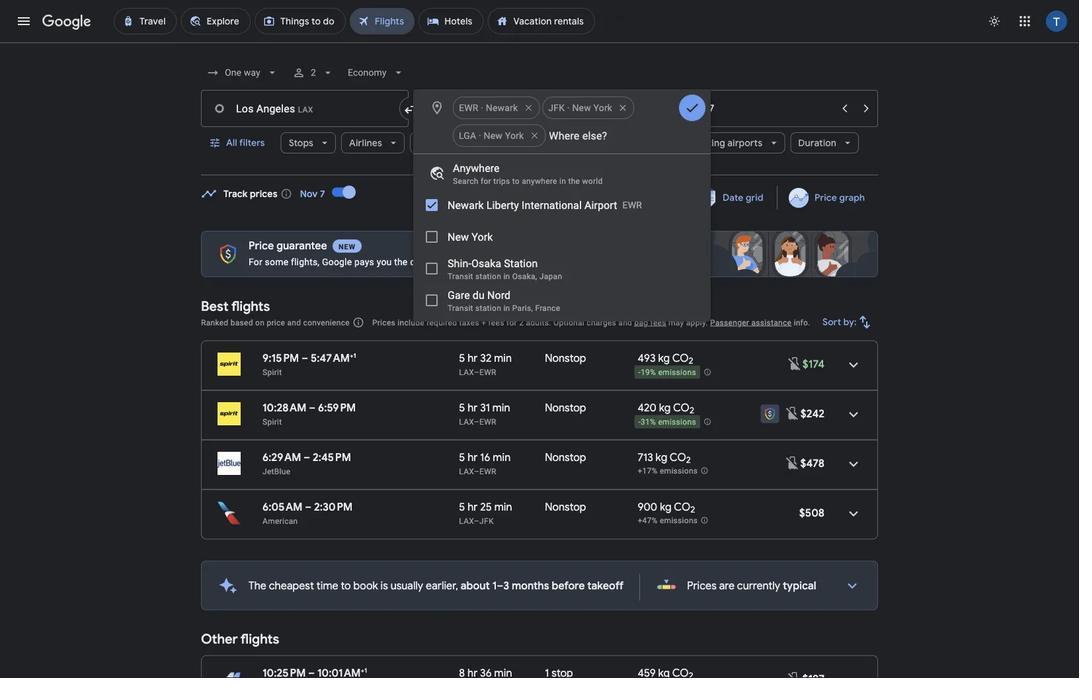 Task type: describe. For each thing, give the bounding box(es) containing it.
493
[[638, 351, 656, 365]]

flights for best flights
[[231, 298, 270, 315]]

option containing ewr ·
[[453, 92, 540, 124]]

2 for 5 hr 32 min
[[689, 355, 694, 367]]

york for jfk · new york
[[594, 102, 613, 113]]

new for jfk ·
[[572, 102, 591, 113]]

2 horizontal spatial 1
[[493, 579, 497, 592]]

airports
[[728, 137, 763, 149]]

ewr for 5 hr 32 min
[[480, 367, 497, 377]]

co for 713
[[670, 450, 686, 464]]

prices for prices are currently typical
[[687, 579, 717, 592]]

for inside "main content"
[[507, 318, 517, 327]]

lax for 5 hr 16 min
[[459, 467, 474, 476]]

times
[[533, 137, 559, 149]]

- for 420
[[639, 418, 641, 427]]

york for · new york
[[543, 102, 565, 115]]

lax for 5 hr 31 min
[[459, 417, 474, 426]]

nonstop for 5 hr 25 min
[[545, 500, 586, 514]]

if
[[455, 256, 461, 267]]

0 horizontal spatial the
[[394, 256, 408, 267]]

times button
[[525, 132, 582, 153]]

typical
[[783, 579, 817, 592]]

assistance
[[752, 318, 792, 327]]

2 for 5 hr 16 min
[[686, 455, 691, 466]]

2 you from the left
[[552, 256, 567, 267]]

kg for 713
[[656, 450, 668, 464]]

international
[[522, 199, 582, 211]]

7
[[320, 188, 325, 200]]

option containing lga ·
[[453, 120, 546, 151]]

may
[[669, 318, 684, 327]]

duration
[[799, 137, 837, 149]]

duration button
[[791, 127, 859, 159]]

6:05 am – 2:30 pm american
[[263, 500, 353, 526]]

filters
[[239, 137, 265, 149]]

sort by: button
[[818, 306, 878, 338]]

$478
[[801, 456, 825, 470]]

nonstop flight. element for 5 hr 32 min
[[545, 351, 586, 367]]

co for 493
[[672, 351, 689, 365]]

swap origin and destination. image
[[404, 101, 419, 116]]

the
[[249, 579, 267, 592]]

this price for this flight doesn't include overhead bin access. if you need a carry-on bag, use the bags filter to update prices. image for $478
[[785, 455, 801, 471]]

leaves los angeles international airport at 6:29 am on tuesday, november 7 and arrives at newark liberty international airport at 2:45 pm on tuesday, november 7. element
[[263, 450, 351, 464]]

Arrival time: 2:30 PM. text field
[[314, 500, 353, 514]]

5 hr 31 min lax – ewr
[[459, 401, 510, 426]]

new york
[[448, 231, 493, 243]]

co for 900
[[674, 500, 691, 514]]

price for price
[[475, 137, 498, 149]]

leaves los angeles international airport at 10:28 am on tuesday, november 7 and arrives at newark liberty international airport at 6:59 pm on tuesday, november 7. element
[[263, 401, 356, 414]]

to inside anywhere search for trips to anywhere in the world
[[512, 177, 520, 186]]

du
[[473, 289, 485, 301]]

spirit inside 10:28 am – 6:59 pm spirit
[[263, 417, 282, 426]]

- for 493
[[639, 368, 641, 377]]

·
[[514, 102, 516, 115]]

– right the about
[[497, 579, 503, 592]]

min for 5 hr 31 min
[[493, 401, 510, 414]]

adults.
[[526, 318, 551, 327]]

newark inside where else? list box
[[486, 102, 518, 113]]

hr for 32
[[468, 351, 478, 365]]

sort by:
[[823, 316, 857, 328]]

optional
[[554, 318, 585, 327]]

ranked based on price and convenience
[[201, 318, 350, 327]]

passenger assistance button
[[710, 318, 792, 327]]

before
[[552, 579, 585, 592]]

osaka
[[472, 257, 502, 270]]

grid
[[746, 192, 764, 204]]

-19% emissions
[[639, 368, 696, 377]]

420 kg co 2
[[638, 401, 695, 416]]

ewr for 5 hr 31 min
[[480, 417, 497, 426]]

5 for 5 hr 25 min
[[459, 500, 465, 514]]

required
[[427, 318, 457, 327]]

this price for this flight doesn't include overhead bin access. if you need a carry-on bag, use the bags filter to update prices. image for $174
[[787, 356, 803, 372]]

1 fees from the left
[[489, 318, 504, 327]]

date
[[723, 192, 744, 204]]

new for ·
[[519, 102, 541, 115]]

5 hr 25 min lax – jfk
[[459, 500, 512, 526]]

1 vertical spatial to
[[341, 579, 351, 592]]

price graph
[[815, 192, 865, 204]]

31%
[[641, 418, 656, 427]]

enter your destination dialog
[[413, 89, 711, 321]]

price guarantee
[[249, 239, 327, 253]]

france
[[535, 304, 560, 313]]

is
[[381, 579, 388, 592]]

508 US dollars text field
[[800, 506, 825, 520]]

+17%
[[638, 466, 658, 476]]

price for price graph
[[815, 192, 837, 204]]

date grid
[[723, 192, 764, 204]]

lga ·
[[459, 130, 481, 141]]

900
[[638, 500, 658, 514]]

anywhere
[[522, 177, 557, 186]]

ewr for 5 hr 16 min
[[480, 467, 497, 476]]

cheapest
[[269, 579, 314, 592]]

Departure time: 10:28 AM. text field
[[263, 401, 307, 414]]

Departure time: 10:25 PM. text field
[[263, 666, 306, 678]]

5:47 am
[[311, 351, 350, 365]]

bag
[[635, 318, 648, 327]]

Departure time: 6:29 AM. text field
[[263, 450, 301, 464]]

price for price guarantee
[[249, 239, 274, 253]]

change appearance image
[[979, 5, 1011, 37]]

gare
[[448, 289, 470, 301]]

station for osaka
[[476, 272, 501, 281]]

difference
[[410, 256, 453, 267]]

gare du nord transit station in paris, france
[[448, 289, 560, 313]]

taxes
[[459, 318, 479, 327]]

york for lga · new york
[[505, 130, 524, 141]]

Arrival time: 10:01 AM on  Wednesday, November 8. text field
[[317, 666, 367, 678]]

Where else? text field
[[549, 120, 677, 151]]

convenience
[[303, 318, 350, 327]]

2 for 5 hr 31 min
[[690, 405, 695, 416]]

prices include required taxes + fees for 2 adults. optional charges and bag fees may apply. passenger assistance
[[372, 318, 792, 327]]

32
[[480, 351, 492, 365]]

478 US dollars text field
[[801, 456, 825, 470]]

1 horizontal spatial the
[[464, 256, 477, 267]]

shin-osaka station transit station in osaka, japan
[[448, 257, 562, 281]]

flights for other flights
[[241, 631, 279, 648]]

where else?
[[549, 129, 607, 142]]

prices for prices include required taxes + fees for 2 adults. optional charges and bag fees may apply. passenger assistance
[[372, 318, 396, 327]]

based
[[231, 318, 253, 327]]

main content containing best flights
[[201, 176, 878, 678]]

stops
[[289, 137, 314, 149]]

total duration 5 hr 32 min. element
[[459, 351, 545, 367]]

airlines
[[349, 137, 382, 149]]

10:28 am
[[263, 401, 307, 414]]

hr for 16
[[468, 450, 478, 464]]

stops button
[[281, 127, 336, 159]]

are
[[719, 579, 735, 592]]

newark liberty international airport ewr
[[448, 199, 642, 211]]

station
[[504, 257, 538, 270]]

connecting
[[674, 137, 726, 149]]

1 inside text box
[[365, 666, 367, 674]]

best
[[201, 298, 229, 315]]

420
[[638, 401, 657, 414]]

2 horizontal spatial +
[[482, 318, 486, 327]]

months
[[512, 579, 549, 592]]

Departure time: 9:15 PM. text field
[[263, 351, 299, 365]]

all
[[226, 137, 237, 149]]

174 US dollars text field
[[803, 357, 825, 371]]

apply.
[[686, 318, 708, 327]]

3
[[503, 579, 509, 592]]

prices are currently typical
[[687, 579, 817, 592]]

5 hr 32 min lax – ewr
[[459, 351, 512, 377]]

airlines button
[[341, 127, 405, 159]]

$174
[[803, 357, 825, 371]]

5 for 5 hr 32 min
[[459, 351, 465, 365]]

kg for 420
[[659, 401, 671, 414]]

+ inside 9:15 pm – 5:47 am + 1
[[350, 351, 354, 360]]

16
[[480, 450, 491, 464]]

this price for this flight doesn't include overhead bin access. if you need a carry-on bag, use the bags filter to update prices. image
[[785, 405, 801, 421]]

some
[[265, 256, 289, 267]]

ewr · newark
[[459, 102, 518, 113]]

book
[[354, 579, 378, 592]]

Arrival time: 2:45 PM. text field
[[313, 450, 351, 464]]

– inside 6:05 am – 2:30 pm american
[[305, 500, 312, 514]]

newark for newark
[[454, 102, 491, 115]]

price button
[[467, 132, 520, 153]]

– inside 10:28 am – 6:59 pm spirit
[[309, 401, 316, 414]]



Task type: locate. For each thing, give the bounding box(es) containing it.
newark up lga ·
[[454, 102, 491, 115]]

in right anywhere
[[560, 177, 566, 186]]

flight details. leaves los angeles international airport at 6:05 am on tuesday, november 7 and arrives at john f. kennedy international airport at 2:30 pm on tuesday, november 7. image
[[838, 498, 870, 530]]

this price for this flight doesn't include overhead bin access. if you need a carry-on bag, use the bags filter to update prices. image down this price for this flight doesn't include overhead bin access. if you need a carry-on bag, use the bags filter to update prices. icon at right bottom
[[785, 455, 801, 471]]

nonstop for 5 hr 31 min
[[545, 401, 586, 414]]

2 vertical spatial +
[[361, 666, 365, 674]]

2 inside 900 kg co 2
[[691, 504, 695, 515]]

in inside shin-osaka station transit station in osaka, japan
[[504, 272, 510, 281]]

1 horizontal spatial you
[[552, 256, 567, 267]]

date grid button
[[689, 186, 774, 210]]

co inside 900 kg co 2
[[674, 500, 691, 514]]

the cheapest time to book is usually earlier, about 1 – 3 months before takeoff
[[249, 579, 624, 592]]

york up else?
[[594, 102, 613, 113]]

5 inside the 5 hr 32 min lax – ewr
[[459, 351, 465, 365]]

after
[[530, 256, 549, 267]]

emissions down 713 kg co 2
[[660, 466, 698, 476]]

co for 420
[[673, 401, 690, 414]]

197 US dollars text field
[[803, 672, 825, 678]]

ewr ·
[[459, 102, 484, 113]]

$242
[[801, 407, 825, 420]]

co inside 420 kg co 2
[[673, 401, 690, 414]]

hr inside '5 hr 16 min lax – ewr'
[[468, 450, 478, 464]]

0 vertical spatial station
[[476, 272, 501, 281]]

all filters button
[[201, 127, 276, 159]]

newark
[[454, 102, 491, 115], [486, 102, 518, 113], [448, 199, 484, 211]]

price inside popup button
[[475, 137, 498, 149]]

price right "on"
[[267, 318, 285, 327]]

transit inside shin-osaka station transit station in osaka, japan
[[448, 272, 474, 281]]

nonstop for 5 hr 32 min
[[545, 351, 586, 365]]

price left graph
[[815, 192, 837, 204]]

+47%
[[638, 516, 658, 525]]

– down 'total duration 5 hr 25 min.' element
[[474, 516, 480, 526]]

10:28 am – 6:59 pm spirit
[[263, 401, 356, 426]]

flights
[[231, 298, 270, 315], [241, 631, 279, 648]]

and left bag
[[619, 318, 632, 327]]

leaves los angeles international airport at 6:05 am on tuesday, november 7 and arrives at john f. kennedy international airport at 2:30 pm on tuesday, november 7. element
[[263, 500, 353, 514]]

station for du
[[476, 304, 501, 313]]

ewr down 31
[[480, 417, 497, 426]]

0 vertical spatial for
[[481, 177, 491, 186]]

min inside '5 hr 16 min lax – ewr'
[[493, 450, 511, 464]]

main content
[[201, 176, 878, 678]]

– inside '5 hr 16 min lax – ewr'
[[474, 467, 480, 476]]

done image
[[685, 100, 701, 116]]

6:29 am
[[263, 450, 301, 464]]

option down ewr · newark
[[453, 120, 546, 151]]

to right time
[[341, 579, 351, 592]]

ewr inside 5 hr 31 min lax – ewr
[[480, 417, 497, 426]]

min for 5 hr 25 min
[[495, 500, 512, 514]]

flights up based
[[231, 298, 270, 315]]

in inside anywhere search for trips to anywhere in the world
[[560, 177, 566, 186]]

1 lax from the top
[[459, 367, 474, 377]]

nonstop flight. element for 5 hr 25 min
[[545, 500, 586, 516]]

list box inside search box
[[413, 154, 711, 321]]

713 kg co 2
[[638, 450, 691, 466]]

list box
[[413, 154, 711, 321]]

hr left 32
[[468, 351, 478, 365]]

transit down shin-
[[448, 272, 474, 281]]

new right '·'
[[519, 102, 541, 115]]

price left drops
[[479, 256, 500, 267]]

kg up +17% emissions
[[656, 450, 668, 464]]

track
[[224, 188, 248, 200]]

option containing jfk ·
[[543, 92, 634, 124]]

the right 'if'
[[464, 256, 477, 267]]

you up japan
[[552, 256, 567, 267]]

fees right bag
[[651, 318, 667, 327]]

loading results progress bar
[[0, 42, 1080, 45]]

kg inside 420 kg co 2
[[659, 401, 671, 414]]

bag fees button
[[635, 318, 667, 327]]

total duration 5 hr 16 min. element
[[459, 450, 545, 466]]

1 vertical spatial station
[[476, 304, 501, 313]]

track prices
[[224, 188, 278, 200]]

jetblue
[[263, 467, 291, 476]]

kg inside 900 kg co 2
[[660, 500, 672, 514]]

new inside new text field
[[339, 242, 356, 251]]

3 nonstop flight. element from the top
[[545, 450, 586, 466]]

ewr inside newark liberty international airport ewr
[[623, 199, 642, 210]]

3 5 from the top
[[459, 450, 465, 464]]

anywhere search for trips to anywhere in the world
[[453, 162, 603, 186]]

- down 420
[[639, 418, 641, 427]]

time
[[317, 579, 338, 592]]

hr inside 5 hr 31 min lax – ewr
[[468, 401, 478, 414]]

york
[[543, 102, 565, 115], [594, 102, 613, 113], [505, 130, 524, 141], [472, 231, 493, 243]]

1 horizontal spatial and
[[619, 318, 632, 327]]

1 stop flight. element
[[545, 666, 573, 678]]

2 horizontal spatial the
[[569, 177, 580, 186]]

+
[[482, 318, 486, 327], [350, 351, 354, 360], [361, 666, 365, 674]]

new up 'if'
[[448, 231, 469, 243]]

5 left 25
[[459, 500, 465, 514]]

co up -19% emissions
[[672, 351, 689, 365]]

0 horizontal spatial for
[[481, 177, 491, 186]]

ewr inside the 5 hr 32 min lax – ewr
[[480, 367, 497, 377]]

co up +47% emissions
[[674, 500, 691, 514]]

1 horizontal spatial fees
[[651, 318, 667, 327]]

hr inside the 5 hr 32 min lax – ewr
[[468, 351, 478, 365]]

3 lax from the top
[[459, 467, 474, 476]]

ewr down 32
[[480, 367, 497, 377]]

New feature text field
[[333, 239, 362, 253]]

kg inside the "493 kg co 2"
[[658, 351, 670, 365]]

1 horizontal spatial price
[[475, 137, 498, 149]]

list box containing anywhere
[[413, 154, 711, 321]]

station inside shin-osaka station transit station in osaka, japan
[[476, 272, 501, 281]]

transit for gare
[[448, 304, 474, 313]]

this price for this flight doesn't include overhead bin access. if you need a carry-on bag, use the bags filter to update prices. image
[[787, 356, 803, 372], [785, 455, 801, 471]]

the left world
[[569, 177, 580, 186]]

lax down total duration 5 hr 31 min. element
[[459, 417, 474, 426]]

nonstop flight. element
[[545, 351, 586, 367], [545, 401, 586, 416], [545, 450, 586, 466], [545, 500, 586, 516]]

0 vertical spatial +
[[482, 318, 486, 327]]

in for shin-osaka station
[[504, 272, 510, 281]]

0 horizontal spatial prices
[[372, 318, 396, 327]]

learn more about ranking image
[[352, 317, 364, 328]]

242 US dollars text field
[[801, 407, 825, 420]]

nonstop flight. element for 5 hr 16 min
[[545, 450, 586, 466]]

1 horizontal spatial for
[[507, 318, 517, 327]]

1 spirit from the top
[[263, 367, 282, 377]]

charges
[[587, 318, 617, 327]]

newark up lga · new york
[[486, 102, 518, 113]]

currently
[[737, 579, 781, 592]]

– inside the 5 hr 25 min lax – jfk
[[474, 516, 480, 526]]

1 vertical spatial transit
[[448, 304, 474, 313]]

york down '·'
[[505, 130, 524, 141]]

1 horizontal spatial to
[[512, 177, 520, 186]]

total duration 8 hr 36 min. element
[[459, 666, 545, 678]]

new for lga ·
[[484, 130, 503, 141]]

and left the convenience at the top of the page
[[287, 318, 301, 327]]

2 vertical spatial in
[[504, 304, 510, 313]]

1 vertical spatial in
[[504, 272, 510, 281]]

search
[[453, 177, 479, 186]]

lax inside the 5 hr 25 min lax – jfk
[[459, 516, 474, 526]]

connecting airports
[[674, 137, 763, 149]]

nonstop
[[545, 351, 586, 365], [545, 401, 586, 414], [545, 450, 586, 464], [545, 500, 586, 514]]

+ inside arrival time: 10:01 am on  wednesday, november 8. text box
[[361, 666, 365, 674]]

hr for 31
[[468, 401, 478, 414]]

paris,
[[513, 304, 533, 313]]

nov 7
[[300, 188, 325, 200]]

ewr inside '5 hr 16 min lax – ewr'
[[480, 467, 497, 476]]

1 hr from the top
[[468, 351, 478, 365]]

Arrival time: 5:47 AM on  Wednesday, November 8. text field
[[311, 351, 356, 365]]

find the best price region
[[201, 176, 878, 220]]

for inside anywhere search for trips to anywhere in the world
[[481, 177, 491, 186]]

0 horizontal spatial price
[[249, 239, 274, 253]]

2 lax from the top
[[459, 417, 474, 426]]

5 left 16
[[459, 450, 465, 464]]

none search field containing newark
[[201, 57, 878, 321]]

transit for shin-
[[448, 272, 474, 281]]

where else? list box
[[448, 92, 677, 151]]

prices
[[250, 188, 278, 200]]

for down paris,
[[507, 318, 517, 327]]

emissions down the "493 kg co 2"
[[658, 368, 696, 377]]

None search field
[[201, 57, 878, 321]]

1 vertical spatial flights
[[241, 631, 279, 648]]

– down total duration 5 hr 16 min. element
[[474, 467, 480, 476]]

1 station from the top
[[476, 272, 501, 281]]

price up for
[[249, 239, 274, 253]]

-
[[639, 368, 641, 377], [639, 418, 641, 427]]

total duration 5 hr 31 min. element
[[459, 401, 545, 416]]

price up anywhere
[[475, 137, 498, 149]]

2 5 from the top
[[459, 401, 465, 414]]

flight details. leaves los angeles international airport at 9:15 pm on tuesday, november 7 and arrives at newark liberty international airport at 5:47 am on wednesday, november 8. image
[[838, 349, 870, 381]]

0 vertical spatial this price for this flight doesn't include overhead bin access. if you need a carry-on bag, use the bags filter to update prices. image
[[787, 356, 803, 372]]

station down "osaka"
[[476, 272, 501, 281]]

0 vertical spatial 1
[[354, 351, 356, 360]]

– left '2:30 pm'
[[305, 500, 312, 514]]

1 you from the left
[[377, 256, 392, 267]]

newark for newark liberty international airport ewr
[[448, 199, 484, 211]]

for left trips
[[481, 177, 491, 186]]

american
[[263, 516, 298, 526]]

0 vertical spatial transit
[[448, 272, 474, 281]]

5 inside the 5 hr 25 min lax – jfk
[[459, 500, 465, 514]]

you
[[377, 256, 392, 267], [552, 256, 567, 267]]

0 vertical spatial -
[[639, 368, 641, 377]]

0 horizontal spatial +
[[350, 351, 354, 360]]

2 spirit from the top
[[263, 417, 282, 426]]

kg for 493
[[658, 351, 670, 365]]

spirit down 9:15 pm
[[263, 367, 282, 377]]

1 horizontal spatial prices
[[687, 579, 717, 592]]

lax left jfk
[[459, 516, 474, 526]]

2 and from the left
[[619, 318, 632, 327]]

by:
[[844, 316, 857, 328]]

1 vertical spatial for
[[507, 318, 517, 327]]

best flights
[[201, 298, 270, 315]]

co up +17% emissions
[[670, 450, 686, 464]]

york up where
[[543, 102, 565, 115]]

1 vertical spatial -
[[639, 418, 641, 427]]

co inside 713 kg co 2
[[670, 450, 686, 464]]

for
[[481, 177, 491, 186], [507, 318, 517, 327]]

kg up -31% emissions
[[659, 401, 671, 414]]

1 vertical spatial price
[[815, 192, 837, 204]]

newark down the search on the left top of the page
[[448, 199, 484, 211]]

1 5 from the top
[[459, 351, 465, 365]]

5 inside 5 hr 31 min lax – ewr
[[459, 401, 465, 414]]

lax for 5 hr 25 min
[[459, 516, 474, 526]]

4 nonstop from the top
[[545, 500, 586, 514]]

0 vertical spatial prices
[[372, 318, 396, 327]]

transit down gare
[[448, 304, 474, 313]]

min right 31
[[493, 401, 510, 414]]

2 vertical spatial price
[[249, 239, 274, 253]]

0 vertical spatial spirit
[[263, 367, 282, 377]]

5 inside '5 hr 16 min lax – ewr'
[[459, 450, 465, 464]]

station inside gare du nord transit station in paris, france
[[476, 304, 501, 313]]

spirit down 10:28 am
[[263, 417, 282, 426]]

Arrival time: 6:59 PM. text field
[[318, 401, 356, 414]]

1 nonstop flight. element from the top
[[545, 351, 586, 367]]

1 nonstop from the top
[[545, 351, 586, 365]]

– inside 6:29 am – 2:45 pm jetblue
[[304, 450, 310, 464]]

0 horizontal spatial to
[[341, 579, 351, 592]]

lga · new york
[[459, 130, 524, 141]]

more details image
[[837, 570, 869, 602]]

1 inside 9:15 pm – 5:47 am + 1
[[354, 351, 356, 360]]

0 horizontal spatial 1
[[354, 351, 356, 360]]

min inside the 5 hr 25 min lax – jfk
[[495, 500, 512, 514]]

osaka,
[[513, 272, 537, 281]]

lax for 5 hr 32 min
[[459, 367, 474, 377]]

the inside anywhere search for trips to anywhere in the world
[[569, 177, 580, 186]]

nonstop for 5 hr 16 min
[[545, 450, 586, 464]]

ewr
[[623, 199, 642, 210], [480, 367, 497, 377], [480, 417, 497, 426], [480, 467, 497, 476]]

to right trips
[[512, 177, 520, 186]]

option up else?
[[543, 92, 634, 124]]

$508
[[800, 506, 825, 520]]

4 nonstop flight. element from the top
[[545, 500, 586, 516]]

ewr down 16
[[480, 467, 497, 476]]

min right 25
[[495, 500, 512, 514]]

5 for 5 hr 16 min
[[459, 450, 465, 464]]

2 inside the "493 kg co 2"
[[689, 355, 694, 367]]

price inside button
[[815, 192, 837, 204]]

station down du
[[476, 304, 501, 313]]

co inside the "493 kg co 2"
[[672, 351, 689, 365]]

hr left 25
[[468, 500, 478, 514]]

min inside 5 hr 31 min lax – ewr
[[493, 401, 510, 414]]

– right 9:15 pm
[[302, 351, 308, 365]]

spirit
[[263, 367, 282, 377], [263, 417, 282, 426]]

japan
[[540, 272, 562, 281]]

kg inside 713 kg co 2
[[656, 450, 668, 464]]

hr left 16
[[468, 450, 478, 464]]

google
[[322, 256, 352, 267]]

kg up +47% emissions
[[660, 500, 672, 514]]

fees down gare du nord transit station in paris, france
[[489, 318, 504, 327]]

0 horizontal spatial price
[[267, 318, 285, 327]]

where
[[549, 129, 580, 142]]

usually
[[391, 579, 424, 592]]

ewr right airport
[[623, 199, 642, 210]]

None field
[[201, 61, 284, 85], [343, 61, 410, 85], [201, 61, 284, 85], [343, 61, 410, 85]]

2 nonstop flight. element from the top
[[545, 401, 586, 416]]

jfk ·
[[549, 102, 570, 113]]

emissions down 420 kg co 2
[[658, 418, 696, 427]]

lax down total duration 5 hr 32 min. element
[[459, 367, 474, 377]]

1 vertical spatial 1
[[493, 579, 497, 592]]

1 horizontal spatial 1
[[365, 666, 367, 674]]

you right 'pays'
[[377, 256, 392, 267]]

option
[[453, 92, 540, 124], [543, 92, 634, 124], [453, 120, 546, 151]]

for
[[249, 256, 263, 267]]

2 inside 420 kg co 2
[[690, 405, 695, 416]]

option up lga · new york
[[453, 92, 540, 124]]

drops
[[503, 256, 527, 267]]

4 lax from the top
[[459, 516, 474, 526]]

– left 6:59 pm text box
[[309, 401, 316, 414]]

4 5 from the top
[[459, 500, 465, 514]]

learn more about tracked prices image
[[280, 188, 292, 200]]

main menu image
[[16, 13, 32, 29]]

emissions down 900 kg co 2
[[660, 516, 698, 525]]

sort
[[823, 316, 842, 328]]

0 horizontal spatial and
[[287, 318, 301, 327]]

flight details. leaves los angeles international airport at 10:28 am on tuesday, november 7 and arrives at newark liberty international airport at 6:59 pm on tuesday, november 7. image
[[838, 399, 870, 430]]

on
[[255, 318, 265, 327]]

2 inside popup button
[[311, 67, 316, 78]]

1 horizontal spatial +
[[361, 666, 365, 674]]

emissions
[[658, 368, 696, 377], [658, 418, 696, 427], [660, 466, 698, 476], [660, 516, 698, 525]]

– left the arrival time: 2:45 pm. text box
[[304, 450, 310, 464]]

lax inside 5 hr 31 min lax – ewr
[[459, 417, 474, 426]]

– down total duration 5 hr 31 min. element
[[474, 417, 480, 426]]

min right 32
[[494, 351, 512, 365]]

new right jfk ·
[[572, 102, 591, 113]]

0 vertical spatial to
[[512, 177, 520, 186]]

- down 493
[[639, 368, 641, 377]]

price
[[475, 137, 498, 149], [815, 192, 837, 204], [249, 239, 274, 253]]

else?
[[583, 129, 607, 142]]

emissions button
[[587, 132, 661, 153]]

york up "osaka"
[[472, 231, 493, 243]]

None text field
[[201, 90, 409, 127]]

Departure text field
[[664, 91, 833, 126]]

0 vertical spatial in
[[560, 177, 566, 186]]

25
[[480, 500, 492, 514]]

31
[[480, 401, 490, 414]]

1 transit from the top
[[448, 272, 474, 281]]

– down total duration 5 hr 32 min. element
[[474, 367, 480, 377]]

lax down total duration 5 hr 16 min. element
[[459, 467, 474, 476]]

nonstop flight. element for 5 hr 31 min
[[545, 401, 586, 416]]

prices left are
[[687, 579, 717, 592]]

min right 16
[[493, 450, 511, 464]]

2:30 pm
[[314, 500, 353, 514]]

2 - from the top
[[639, 418, 641, 427]]

0 horizontal spatial you
[[377, 256, 392, 267]]

new up google
[[339, 242, 356, 251]]

trips
[[494, 177, 510, 186]]

2 nonstop from the top
[[545, 401, 586, 414]]

this price for this flight doesn't include overhead bin access. if you need a carry-on bag, use the bags filter to update prices. image down assistance
[[787, 356, 803, 372]]

lax inside the 5 hr 32 min lax – ewr
[[459, 367, 474, 377]]

5 left 31
[[459, 401, 465, 414]]

– inside 5 hr 31 min lax – ewr
[[474, 417, 480, 426]]

kg for 900
[[660, 500, 672, 514]]

in for gare du nord
[[504, 304, 510, 313]]

Departure time: 6:05 AM. text field
[[263, 500, 303, 514]]

2 for 5 hr 25 min
[[691, 504, 695, 515]]

co up -31% emissions
[[673, 401, 690, 414]]

new right lga ·
[[484, 130, 503, 141]]

emissions
[[595, 137, 638, 149]]

1 vertical spatial spirit
[[263, 417, 282, 426]]

in down drops
[[504, 272, 510, 281]]

4 hr from the top
[[468, 500, 478, 514]]

lax inside '5 hr 16 min lax – ewr'
[[459, 467, 474, 476]]

prices right the learn more about ranking image
[[372, 318, 396, 327]]

min for 5 hr 32 min
[[494, 351, 512, 365]]

5 left 32
[[459, 351, 465, 365]]

5 for 5 hr 31 min
[[459, 401, 465, 414]]

min inside the 5 hr 32 min lax – ewr
[[494, 351, 512, 365]]

transit inside gare du nord transit station in paris, france
[[448, 304, 474, 313]]

min
[[494, 351, 512, 365], [493, 401, 510, 414], [493, 450, 511, 464], [495, 500, 512, 514]]

2 horizontal spatial price
[[815, 192, 837, 204]]

3 hr from the top
[[468, 450, 478, 464]]

hr inside the 5 hr 25 min lax – jfk
[[468, 500, 478, 514]]

guarantee
[[277, 239, 327, 253]]

2 fees from the left
[[651, 318, 667, 327]]

1 vertical spatial price
[[267, 318, 285, 327]]

world
[[582, 177, 603, 186]]

· new york
[[511, 102, 565, 115]]

anywhere option
[[413, 157, 711, 189]]

2 transit from the top
[[448, 304, 474, 313]]

1 horizontal spatial price
[[479, 256, 500, 267]]

other
[[201, 631, 238, 648]]

in down nord
[[504, 304, 510, 313]]

2 station from the top
[[476, 304, 501, 313]]

total duration 5 hr 25 min. element
[[459, 500, 545, 516]]

2 vertical spatial 1
[[365, 666, 367, 674]]

0 vertical spatial price
[[479, 256, 500, 267]]

leaves los angeles international airport at 10:25 pm on tuesday, november 7 and arrives at laguardia airport at 10:01 am on wednesday, november 8. element
[[263, 666, 367, 678]]

the left difference
[[394, 256, 408, 267]]

flight details. leaves los angeles international airport at 6:29 am on tuesday, november 7 and arrives at newark liberty international airport at 2:45 pm on tuesday, november 7. image
[[838, 448, 870, 480]]

in inside gare du nord transit station in paris, france
[[504, 304, 510, 313]]

hr for 25
[[468, 500, 478, 514]]

3 nonstop from the top
[[545, 450, 586, 464]]

jfk
[[480, 516, 494, 526]]

2 hr from the top
[[468, 401, 478, 414]]

include
[[398, 318, 425, 327]]

1 - from the top
[[639, 368, 641, 377]]

0 horizontal spatial fees
[[489, 318, 504, 327]]

1 vertical spatial this price for this flight doesn't include overhead bin access. if you need a carry-on bag, use the bags filter to update prices. image
[[785, 455, 801, 471]]

– inside the 5 hr 32 min lax – ewr
[[474, 367, 480, 377]]

flights right other at the bottom
[[241, 631, 279, 648]]

+ 1
[[361, 666, 367, 674]]

9:15 pm – 5:47 am + 1
[[263, 351, 356, 365]]

other flights
[[201, 631, 279, 648]]

leaves los angeles international airport at 9:15 pm on tuesday, november 7 and arrives at newark liberty international airport at 5:47 am on wednesday, november 8. element
[[263, 351, 356, 365]]

book.
[[569, 256, 593, 267]]

5
[[459, 351, 465, 365], [459, 401, 465, 414], [459, 450, 465, 464], [459, 500, 465, 514]]

2 inside 713 kg co 2
[[686, 455, 691, 466]]

1 vertical spatial +
[[350, 351, 354, 360]]

and
[[287, 318, 301, 327], [619, 318, 632, 327]]

1 vertical spatial prices
[[687, 579, 717, 592]]

+17% emissions
[[638, 466, 698, 476]]

0 vertical spatial flights
[[231, 298, 270, 315]]

0 vertical spatial price
[[475, 137, 498, 149]]

min for 5 hr 16 min
[[493, 450, 511, 464]]

hr left 31
[[468, 401, 478, 414]]

1 and from the left
[[287, 318, 301, 327]]

kg up -19% emissions
[[658, 351, 670, 365]]



Task type: vqa. For each thing, say whether or not it's contained in the screenshot.
2 within the popup button
yes



